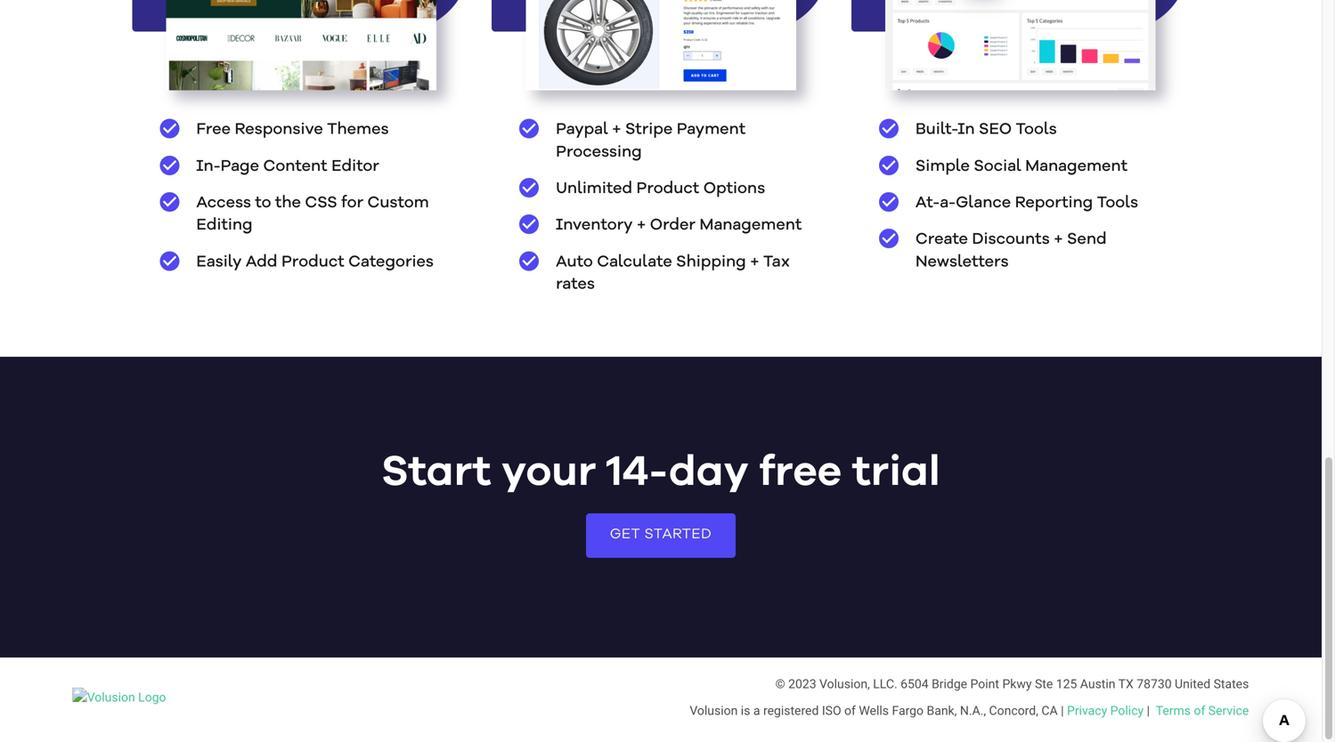 Task type: locate. For each thing, give the bounding box(es) containing it.
in
[[958, 122, 975, 138]]

1 horizontal spatial product
[[636, 181, 699, 197]]

© 2023 volusion, llc. 6504 bridge point pkwy ste 125 austin tx 78730 united states
[[775, 677, 1249, 692]]

+ up processing
[[612, 122, 621, 138]]

+ left send
[[1054, 232, 1063, 248]]

free
[[759, 451, 842, 494]]

+ inside auto calculate shipping + tax rates
[[750, 255, 759, 271]]

free
[[196, 122, 231, 138]]

|
[[1061, 704, 1064, 719], [1147, 704, 1150, 719]]

a
[[753, 704, 760, 719]]

14-
[[607, 451, 669, 494]]

1 | from the left
[[1061, 704, 1064, 719]]

easily
[[196, 255, 242, 271]]

unlimited
[[556, 181, 632, 197]]

css
[[305, 195, 337, 212]]

simple social management
[[915, 159, 1128, 175]]

1 horizontal spatial management
[[1025, 159, 1128, 175]]

reporting
[[1015, 195, 1093, 212]]

product up order at the top
[[636, 181, 699, 197]]

editing
[[196, 218, 253, 234]]

1 vertical spatial product
[[281, 255, 344, 271]]

paypal
[[556, 122, 608, 138]]

started
[[645, 528, 712, 542]]

1 vertical spatial tools
[[1097, 195, 1138, 212]]

1 horizontal spatial |
[[1147, 704, 1150, 719]]

0 horizontal spatial management
[[699, 218, 802, 234]]

tax
[[763, 255, 790, 271]]

registered
[[763, 704, 819, 719]]

create
[[915, 232, 968, 248]]

categories
[[348, 255, 434, 271]]

shipping
[[676, 255, 746, 271]]

| right ca
[[1061, 704, 1064, 719]]

united
[[1175, 677, 1211, 692]]

stripe
[[625, 122, 673, 138]]

to
[[255, 195, 271, 212]]

iso
[[822, 704, 841, 719]]

rates
[[556, 277, 595, 293]]

tools
[[1016, 122, 1057, 138], [1097, 195, 1138, 212]]

tools up send
[[1097, 195, 1138, 212]]

responsive
[[235, 122, 323, 138]]

free responsive themes
[[196, 122, 389, 138]]

newsletters
[[915, 255, 1009, 271]]

| down '78730'
[[1147, 704, 1150, 719]]

pkwy
[[1002, 677, 1032, 692]]

at-a-glance reporting tools
[[915, 195, 1138, 212]]

+ inside create discounts + send newsletters
[[1054, 232, 1063, 248]]

1 horizontal spatial tools
[[1097, 195, 1138, 212]]

start your 14-day free trial
[[381, 451, 940, 494]]

0 horizontal spatial |
[[1061, 704, 1064, 719]]

product
[[636, 181, 699, 197], [281, 255, 344, 271]]

start
[[381, 451, 491, 494]]

0 vertical spatial tools
[[1016, 122, 1057, 138]]

themes
[[327, 122, 389, 138]]

terms of service
[[1156, 704, 1249, 719]]

calculate
[[597, 255, 672, 271]]

day
[[669, 451, 749, 494]]

unlimited product options
[[556, 181, 765, 197]]

tx
[[1118, 677, 1134, 692]]

discounts
[[972, 232, 1050, 248]]

+ inside paypal + stripe payment processing
[[612, 122, 621, 138]]

auto calculate shipping + tax rates
[[556, 255, 790, 293]]

built-
[[915, 122, 958, 138]]

management up reporting
[[1025, 159, 1128, 175]]

tools up simple social management
[[1016, 122, 1057, 138]]

at-
[[915, 195, 940, 212]]

product down access to the css for custom editing
[[281, 255, 344, 271]]

in-page content editor
[[196, 159, 379, 175]]

for
[[341, 195, 363, 212]]

wells
[[859, 704, 889, 719]]

the
[[275, 195, 301, 212]]

+
[[612, 122, 621, 138], [637, 218, 646, 234], [1054, 232, 1063, 248], [750, 255, 759, 271]]

austin
[[1080, 677, 1116, 692]]

processing
[[556, 145, 642, 161]]

management
[[1025, 159, 1128, 175], [699, 218, 802, 234]]

+ left tax
[[750, 255, 759, 271]]

0 vertical spatial management
[[1025, 159, 1128, 175]]

send
[[1067, 232, 1107, 248]]

0 horizontal spatial tools
[[1016, 122, 1057, 138]]

is
[[741, 704, 750, 719]]

0 vertical spatial product
[[636, 181, 699, 197]]

volusion logo image
[[73, 689, 166, 708]]

0 horizontal spatial product
[[281, 255, 344, 271]]

add
[[246, 255, 277, 271]]

management down options
[[699, 218, 802, 234]]



Task type: vqa. For each thing, say whether or not it's contained in the screenshot.


Task type: describe. For each thing, give the bounding box(es) containing it.
content
[[263, 159, 327, 175]]

volusion,
[[819, 677, 870, 692]]

78730
[[1137, 677, 1172, 692]]

your
[[502, 451, 596, 494]]

get
[[610, 528, 641, 542]]

privacy policy
[[1067, 704, 1144, 719]]

volusion
[[690, 704, 738, 719]]

social
[[974, 159, 1021, 175]]

point
[[970, 677, 999, 692]]

built-in seo tools
[[915, 122, 1057, 138]]

access to the css for custom editing
[[196, 195, 429, 234]]

inventory
[[556, 218, 633, 234]]

©
[[775, 677, 785, 692]]

auto
[[556, 255, 593, 271]]

order
[[650, 218, 696, 234]]

glance
[[956, 195, 1011, 212]]

options
[[703, 181, 765, 197]]

easily add product categories
[[196, 255, 434, 271]]

states
[[1214, 677, 1249, 692]]

llc.
[[873, 677, 897, 692]]

fargo
[[892, 704, 924, 719]]

6504
[[901, 677, 929, 692]]

trial
[[852, 451, 940, 494]]

1 vertical spatial management
[[699, 218, 802, 234]]

volusion is a registered iso of wells fargo bank, n.a., concord, ca | privacy policy | terms of service
[[690, 704, 1249, 719]]

payment
[[677, 122, 746, 138]]

editor
[[331, 159, 379, 175]]

concord,
[[989, 704, 1038, 719]]

terms of service link
[[1156, 704, 1249, 719]]

get started
[[610, 528, 712, 542]]

ca
[[1042, 704, 1058, 719]]

custom
[[367, 195, 429, 212]]

bridge
[[932, 677, 967, 692]]

privacy policy link
[[1067, 704, 1144, 719]]

ste
[[1035, 677, 1053, 692]]

of
[[844, 704, 856, 719]]

inventory + order management
[[556, 218, 802, 234]]

n.a.,
[[960, 704, 986, 719]]

simple
[[915, 159, 970, 175]]

bank,
[[927, 704, 957, 719]]

125
[[1056, 677, 1077, 692]]

page
[[221, 159, 259, 175]]

+ left order at the top
[[637, 218, 646, 234]]

access
[[196, 195, 251, 212]]

a-
[[940, 195, 956, 212]]

in-
[[196, 159, 221, 175]]

2023
[[788, 677, 816, 692]]

get started link
[[586, 514, 735, 558]]

2 | from the left
[[1147, 704, 1150, 719]]

create discounts + send newsletters
[[915, 232, 1107, 271]]

paypal + stripe payment processing
[[556, 122, 746, 161]]

seo
[[979, 122, 1012, 138]]



